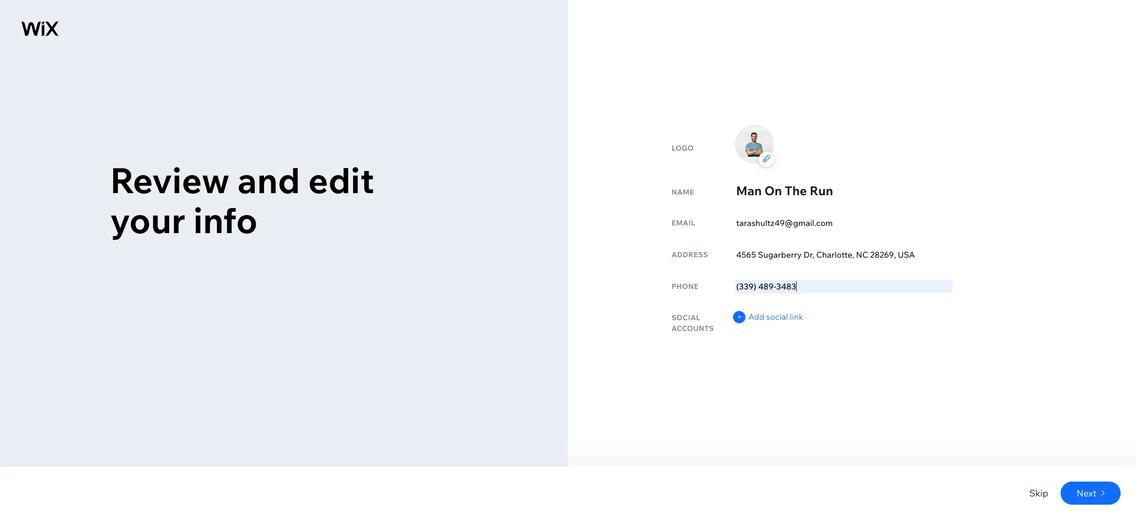 Task type: locate. For each thing, give the bounding box(es) containing it.
info
[[193, 198, 258, 242]]

home
[[39, 30, 61, 39]]

pick
[[110, 158, 182, 202]]

a
[[190, 158, 210, 202]]

name
[[672, 188, 695, 197]]

Enter your phone number text field
[[736, 280, 953, 293]]

link
[[790, 312, 804, 322]]

Enter your business name text field
[[736, 184, 953, 199]]

next
[[1077, 488, 1097, 499], [1077, 488, 1097, 499]]

add
[[749, 312, 765, 322]]

phone
[[672, 282, 699, 292]]

pick a theme you like
[[110, 158, 394, 242]]

email
[[672, 219, 696, 228]]

edit
[[308, 158, 375, 202]]

theme
[[217, 158, 324, 202]]

add social link
[[749, 312, 804, 322]]

skip
[[1030, 488, 1049, 499], [1030, 488, 1049, 499]]

your
[[110, 198, 186, 242]]

skip for pick a theme you like
[[1030, 488, 1049, 499]]

logo
[[672, 144, 694, 153]]

like
[[110, 198, 169, 242]]

review
[[110, 158, 230, 202]]

address
[[672, 251, 709, 260]]

skip for review and edit your info
[[1030, 488, 1049, 499]]



Task type: vqa. For each thing, say whether or not it's contained in the screenshot.
Community
no



Task type: describe. For each thing, give the bounding box(es) containing it.
and
[[238, 158, 300, 202]]

Enter your address text field
[[736, 248, 953, 262]]

social
[[767, 312, 789, 322]]

review and edit your info
[[110, 158, 375, 242]]

accounts
[[672, 324, 714, 333]]

social accounts
[[672, 313, 714, 333]]

you
[[332, 158, 394, 202]]

Enter your email text field
[[736, 216, 953, 230]]

social
[[672, 313, 701, 323]]



